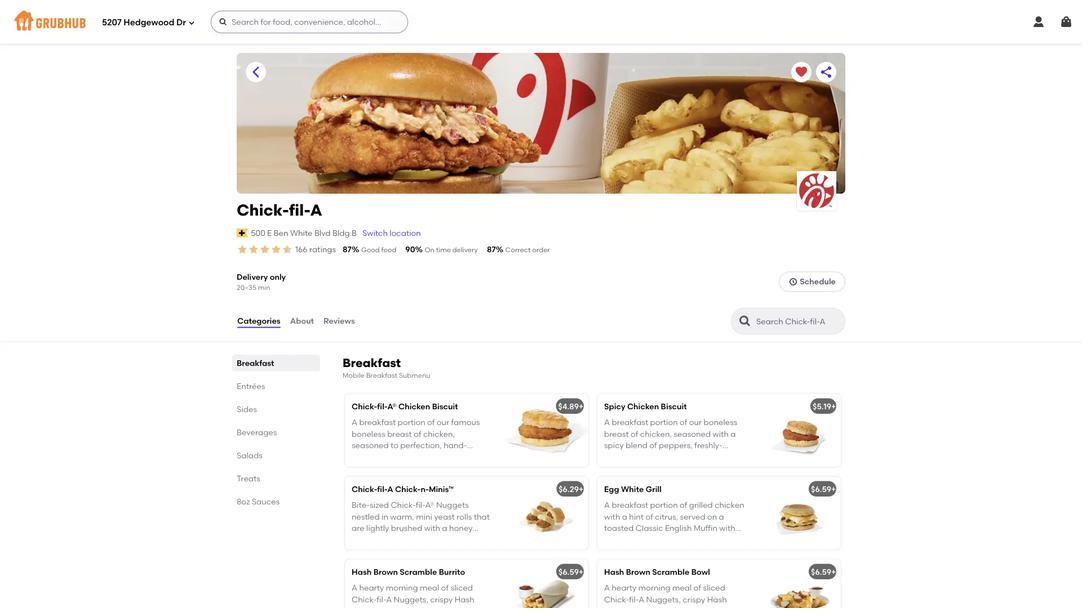 Task type: describe. For each thing, give the bounding box(es) containing it.
500 e ben white blvd bldg b button
[[250, 227, 357, 240]]

schedule
[[800, 277, 836, 287]]

breakfast
[[612, 501, 649, 510]]

$5.19
[[813, 402, 832, 412]]

min
[[258, 284, 270, 292]]

sauces
[[252, 497, 280, 507]]

8oz sauces tab
[[237, 496, 316, 508]]

main navigation navigation
[[0, 0, 1082, 44]]

white inside button
[[290, 228, 313, 238]]

$4.89
[[558, 402, 579, 412]]

egg white grill image
[[757, 477, 841, 551]]

1 vertical spatial of
[[646, 512, 653, 522]]

subscription pass image
[[237, 229, 248, 238]]

bldg
[[333, 228, 350, 238]]

good food
[[361, 246, 397, 254]]

$6.59 + for egg white grill
[[811, 485, 836, 495]]

sides tab
[[237, 404, 316, 416]]

$6.29
[[559, 485, 579, 495]]

about button
[[290, 301, 315, 342]]

salads tab
[[237, 450, 316, 462]]

share icon image
[[820, 65, 833, 79]]

500
[[251, 228, 265, 238]]

87 for good food
[[343, 245, 352, 255]]

+ for chick-fil-a® chicken biscuit
[[579, 402, 584, 412]]

location
[[390, 228, 421, 238]]

categories
[[237, 317, 281, 326]]

that
[[474, 512, 490, 522]]

butter
[[352, 535, 375, 545]]

beverages tab
[[237, 427, 316, 439]]

egg white grill
[[604, 485, 662, 495]]

dr
[[176, 18, 186, 28]]

citrus,
[[655, 512, 678, 522]]

switch location button
[[362, 227, 422, 240]]

$6.59 for egg white grill
[[811, 485, 832, 495]]

food
[[381, 246, 397, 254]]

1 chicken from the left
[[399, 402, 430, 412]]

brown for hash brown scramble burrito
[[374, 568, 398, 577]]

blvd
[[315, 228, 331, 238]]

fil- for chick-fil-a chick-n-minis™
[[377, 485, 387, 495]]

entrées tab
[[237, 381, 316, 393]]

saved restaurant button
[[792, 62, 812, 82]]

90
[[406, 245, 415, 255]]

portion
[[650, 501, 678, 510]]

breakfast for breakfast mobile breakfast submenu
[[343, 356, 401, 370]]

chick- for chick-fil-a chick-n-minis™
[[352, 485, 377, 495]]

submenu
[[399, 372, 430, 380]]

a for chick-fil-a chick-n-minis™
[[387, 485, 393, 495]]

chick-fil-a® chicken biscuit
[[352, 402, 458, 412]]

166
[[295, 245, 308, 255]]

$6.29 +
[[559, 485, 584, 495]]

breakfast for breakfast
[[237, 359, 274, 368]]

and
[[648, 535, 663, 545]]

grill
[[646, 485, 662, 495]]

5207 hedgewood dr
[[102, 18, 186, 28]]

chick- inside bite-sized chick-fil-a® nuggets nestled in warm, mini yeast rolls that are lightly brushed with a honey butter spread.
[[391, 501, 416, 510]]

$6.59 for hash brown scramble bowl
[[811, 568, 832, 577]]

lightly
[[366, 524, 389, 533]]

hash brown scramble burrito
[[352, 568, 465, 577]]

20–35
[[237, 284, 257, 292]]

with inside bite-sized chick-fil-a® nuggets nestled in warm, mini yeast rolls that are lightly brushed with a honey butter spread.
[[424, 524, 440, 533]]

a® inside bite-sized chick-fil-a® nuggets nestled in warm, mini yeast rolls that are lightly brushed with a honey butter spread.
[[425, 501, 434, 510]]

yeast
[[434, 512, 455, 522]]

chick- for chick-fil-a
[[237, 201, 289, 220]]

2 horizontal spatial a
[[719, 512, 724, 522]]

chick-fil-a logo image
[[797, 171, 837, 211]]

5207
[[102, 18, 122, 28]]

8oz sauces
[[237, 497, 280, 507]]

Search Chick-fil-A search field
[[755, 316, 842, 327]]

hash brown scramble bowl
[[604, 568, 710, 577]]

whites
[[621, 535, 646, 545]]

a for chick-fil-a
[[310, 201, 322, 220]]

n-
[[421, 485, 429, 495]]

classic
[[636, 524, 663, 533]]

bite-
[[352, 501, 370, 510]]

hash for hash brown scramble bowl
[[604, 568, 624, 577]]

reviews button
[[323, 301, 356, 342]]

hash brown scramble bowl image
[[757, 560, 841, 609]]

$6.59 for hash brown scramble burrito
[[559, 568, 579, 577]]

treats tab
[[237, 473, 316, 485]]

delivery
[[453, 246, 478, 254]]

fil- for chick-fil-a® chicken biscuit
[[377, 402, 387, 412]]

egg
[[604, 535, 619, 545]]

1 horizontal spatial with
[[604, 512, 620, 522]]

+ for chick-fil-a chick-n-minis™
[[579, 485, 584, 495]]

chicken
[[715, 501, 745, 510]]

scramble for bowl
[[652, 568, 690, 577]]

grilled
[[689, 501, 713, 510]]

muffin
[[694, 524, 718, 533]]

switch
[[362, 228, 388, 238]]

scramble for burrito
[[400, 568, 437, 577]]

warm,
[[390, 512, 414, 522]]

87 for correct order
[[487, 245, 496, 255]]

166 ratings
[[295, 245, 336, 255]]

1 biscuit from the left
[[432, 402, 458, 412]]

on
[[425, 246, 435, 254]]

0 vertical spatial of
[[680, 501, 688, 510]]

breakfast tab
[[237, 358, 316, 369]]

egg
[[604, 485, 619, 495]]

2 chicken from the left
[[627, 402, 659, 412]]

1 horizontal spatial a
[[622, 512, 627, 522]]

served
[[680, 512, 706, 522]]

correct
[[506, 246, 531, 254]]

2 horizontal spatial with
[[720, 524, 736, 533]]

nuggets
[[436, 501, 469, 510]]

spread.
[[377, 535, 406, 545]]

hash brown scramble burrito image
[[504, 560, 589, 609]]

chick-fil-a chick-n-minis™
[[352, 485, 454, 495]]



Task type: vqa. For each thing, say whether or not it's contained in the screenshot.
2nd Scramble
yes



Task type: locate. For each thing, give the bounding box(es) containing it.
toasted
[[604, 524, 634, 533]]

1 horizontal spatial brown
[[626, 568, 651, 577]]

hedgewood
[[124, 18, 174, 28]]

sides
[[237, 405, 257, 415]]

Search for food, convenience, alcohol... search field
[[211, 11, 408, 33]]

2 scramble from the left
[[652, 568, 690, 577]]

chick-fil-a® chicken biscuit image
[[504, 394, 589, 468]]

1 vertical spatial a®
[[425, 501, 434, 510]]

2 biscuit from the left
[[661, 402, 687, 412]]

1 horizontal spatial chicken
[[627, 402, 659, 412]]

1 hash from the left
[[352, 568, 372, 577]]

ben
[[274, 228, 288, 238]]

$5.19 +
[[813, 402, 836, 412]]

0 horizontal spatial of
[[646, 512, 653, 522]]

minis™
[[429, 485, 454, 495]]

chick-fil-a
[[237, 201, 322, 220]]

english
[[665, 524, 692, 533]]

mini
[[416, 512, 432, 522]]

0 horizontal spatial white
[[290, 228, 313, 238]]

$6.59 + for hash brown scramble bowl
[[811, 568, 836, 577]]

fil- for chick-fil-a
[[289, 201, 310, 220]]

0 horizontal spatial with
[[424, 524, 440, 533]]

a up sized
[[387, 485, 393, 495]]

svg image
[[789, 278, 798, 287]]

0 horizontal spatial chicken
[[399, 402, 430, 412]]

breakfast up "entrées"
[[237, 359, 274, 368]]

order
[[532, 246, 550, 254]]

breakfast inside tab
[[237, 359, 274, 368]]

a® down breakfast mobile breakfast submenu
[[387, 402, 397, 412]]

rolls
[[457, 512, 472, 522]]

with up toasted
[[604, 512, 620, 522]]

scramble left bowl
[[652, 568, 690, 577]]

schedule button
[[779, 272, 846, 292]]

+ for egg white grill
[[832, 485, 836, 495]]

a down yeast
[[442, 524, 448, 533]]

bowl
[[692, 568, 710, 577]]

1 vertical spatial white
[[621, 485, 644, 495]]

+ for hash brown scramble burrito
[[579, 568, 584, 577]]

0 vertical spatial a
[[310, 201, 322, 220]]

a breakfast portion of grilled chicken with a hint of citrus, served on a toasted classic english muffin with egg whites and american cheese.
[[604, 501, 745, 545]]

e
[[267, 228, 272, 238]]

a up the blvd
[[310, 201, 322, 220]]

brown down spread.
[[374, 568, 398, 577]]

biscuit
[[432, 402, 458, 412], [661, 402, 687, 412]]

bite-sized chick-fil-a® nuggets nestled in warm, mini yeast rolls that are lightly brushed with a honey butter spread.
[[352, 501, 490, 545]]

scramble left burrito
[[400, 568, 437, 577]]

hash down butter
[[352, 568, 372, 577]]

in
[[382, 512, 388, 522]]

nestled
[[352, 512, 380, 522]]

$4.89 +
[[558, 402, 584, 412]]

0 vertical spatial white
[[290, 228, 313, 238]]

1 vertical spatial a
[[387, 485, 393, 495]]

1 brown from the left
[[374, 568, 398, 577]]

87 right delivery
[[487, 245, 496, 255]]

1 scramble from the left
[[400, 568, 437, 577]]

0 horizontal spatial 87
[[343, 245, 352, 255]]

1 horizontal spatial hash
[[604, 568, 624, 577]]

fil- up mini at bottom left
[[416, 501, 425, 510]]

brown for hash brown scramble bowl
[[626, 568, 651, 577]]

chick- for chick-fil-a® chicken biscuit
[[352, 402, 377, 412]]

1 horizontal spatial a
[[387, 485, 393, 495]]

1 horizontal spatial biscuit
[[661, 402, 687, 412]]

white
[[290, 228, 313, 238], [621, 485, 644, 495]]

delivery only 20–35 min
[[237, 272, 286, 292]]

1 horizontal spatial of
[[680, 501, 688, 510]]

reviews
[[324, 317, 355, 326]]

saved restaurant image
[[795, 65, 808, 79]]

chick-fil-a chick-n-minis™ image
[[504, 477, 589, 551]]

0 horizontal spatial a
[[310, 201, 322, 220]]

delivery
[[237, 272, 268, 282]]

500 e ben white blvd bldg b
[[251, 228, 357, 238]]

0 horizontal spatial a
[[442, 524, 448, 533]]

cheese.
[[704, 535, 734, 545]]

ratings
[[309, 245, 336, 255]]

of
[[680, 501, 688, 510], [646, 512, 653, 522]]

only
[[270, 272, 286, 282]]

treats
[[237, 474, 260, 484]]

star icon image
[[237, 244, 248, 255], [248, 244, 259, 255], [259, 244, 271, 255], [271, 244, 282, 255], [282, 244, 293, 255], [282, 244, 293, 255]]

categories button
[[237, 301, 281, 342]]

2 vertical spatial a
[[604, 501, 610, 510]]

0 horizontal spatial brown
[[374, 568, 398, 577]]

2 horizontal spatial a
[[604, 501, 610, 510]]

fil- up 500 e ben white blvd bldg b
[[289, 201, 310, 220]]

burrito
[[439, 568, 465, 577]]

white up 166
[[290, 228, 313, 238]]

a inside bite-sized chick-fil-a® nuggets nestled in warm, mini yeast rolls that are lightly brushed with a honey butter spread.
[[442, 524, 448, 533]]

on
[[708, 512, 717, 522]]

fil- inside bite-sized chick-fil-a® nuggets nestled in warm, mini yeast rolls that are lightly brushed with a honey butter spread.
[[416, 501, 425, 510]]

0 horizontal spatial biscuit
[[432, 402, 458, 412]]

on time delivery
[[425, 246, 478, 254]]

2 87 from the left
[[487, 245, 496, 255]]

+
[[579, 402, 584, 412], [832, 402, 836, 412], [579, 485, 584, 495], [832, 485, 836, 495], [579, 568, 584, 577], [832, 568, 836, 577]]

2 brown from the left
[[626, 568, 651, 577]]

hash for hash brown scramble burrito
[[352, 568, 372, 577]]

spicy chicken biscuit
[[604, 402, 687, 412]]

1 horizontal spatial scramble
[[652, 568, 690, 577]]

fil- down breakfast mobile breakfast submenu
[[377, 402, 387, 412]]

0 horizontal spatial scramble
[[400, 568, 437, 577]]

hash
[[352, 568, 372, 577], [604, 568, 624, 577]]

hint
[[629, 512, 644, 522]]

chicken down submenu
[[399, 402, 430, 412]]

87 down bldg
[[343, 245, 352, 255]]

fil-
[[289, 201, 310, 220], [377, 402, 387, 412], [377, 485, 387, 495], [416, 501, 425, 510]]

sized
[[370, 501, 389, 510]]

0 horizontal spatial a®
[[387, 402, 397, 412]]

mobile
[[343, 372, 365, 380]]

8oz
[[237, 497, 250, 507]]

honey
[[449, 524, 473, 533]]

of up classic
[[646, 512, 653, 522]]

about
[[290, 317, 314, 326]]

are
[[352, 524, 365, 533]]

brushed
[[391, 524, 422, 533]]

brown
[[374, 568, 398, 577], [626, 568, 651, 577]]

with up 'cheese.'
[[720, 524, 736, 533]]

a inside the a breakfast portion of grilled chicken with a hint of citrus, served on a toasted classic english muffin with egg whites and american cheese.
[[604, 501, 610, 510]]

a
[[622, 512, 627, 522], [719, 512, 724, 522], [442, 524, 448, 533]]

entrées
[[237, 382, 265, 391]]

1 horizontal spatial white
[[621, 485, 644, 495]]

a left hint
[[622, 512, 627, 522]]

switch location
[[362, 228, 421, 238]]

white up breakfast
[[621, 485, 644, 495]]

a
[[310, 201, 322, 220], [387, 485, 393, 495], [604, 501, 610, 510]]

of up served
[[680, 501, 688, 510]]

spicy chicken biscuit image
[[757, 394, 841, 468]]

hash down egg
[[604, 568, 624, 577]]

+ for hash brown scramble bowl
[[832, 568, 836, 577]]

with
[[604, 512, 620, 522], [424, 524, 440, 533], [720, 524, 736, 533]]

breakfast mobile breakfast submenu
[[343, 356, 430, 380]]

b
[[352, 228, 357, 238]]

a®
[[387, 402, 397, 412], [425, 501, 434, 510]]

beverages
[[237, 428, 277, 438]]

breakfast right mobile
[[366, 372, 397, 380]]

$6.59 +
[[811, 485, 836, 495], [559, 568, 584, 577], [811, 568, 836, 577]]

caret left icon image
[[249, 65, 263, 79]]

$6.59 + for hash brown scramble burrito
[[559, 568, 584, 577]]

with down mini at bottom left
[[424, 524, 440, 533]]

1 87 from the left
[[343, 245, 352, 255]]

spicy
[[604, 402, 626, 412]]

1 horizontal spatial a®
[[425, 501, 434, 510]]

+ for spicy chicken biscuit
[[832, 402, 836, 412]]

fil- up sized
[[377, 485, 387, 495]]

0 vertical spatial a®
[[387, 402, 397, 412]]

a right on in the right of the page
[[719, 512, 724, 522]]

0 horizontal spatial hash
[[352, 568, 372, 577]]

breakfast up mobile
[[343, 356, 401, 370]]

search icon image
[[739, 315, 752, 328]]

correct order
[[506, 246, 550, 254]]

a down egg
[[604, 501, 610, 510]]

salads
[[237, 451, 263, 461]]

2 hash from the left
[[604, 568, 624, 577]]

1 horizontal spatial 87
[[487, 245, 496, 255]]

brown down whites
[[626, 568, 651, 577]]

svg image
[[1032, 15, 1046, 29], [1060, 15, 1073, 29], [219, 17, 228, 26], [188, 19, 195, 26]]

a® up mini at bottom left
[[425, 501, 434, 510]]

chicken right spicy
[[627, 402, 659, 412]]

$6.59
[[811, 485, 832, 495], [559, 568, 579, 577], [811, 568, 832, 577]]



